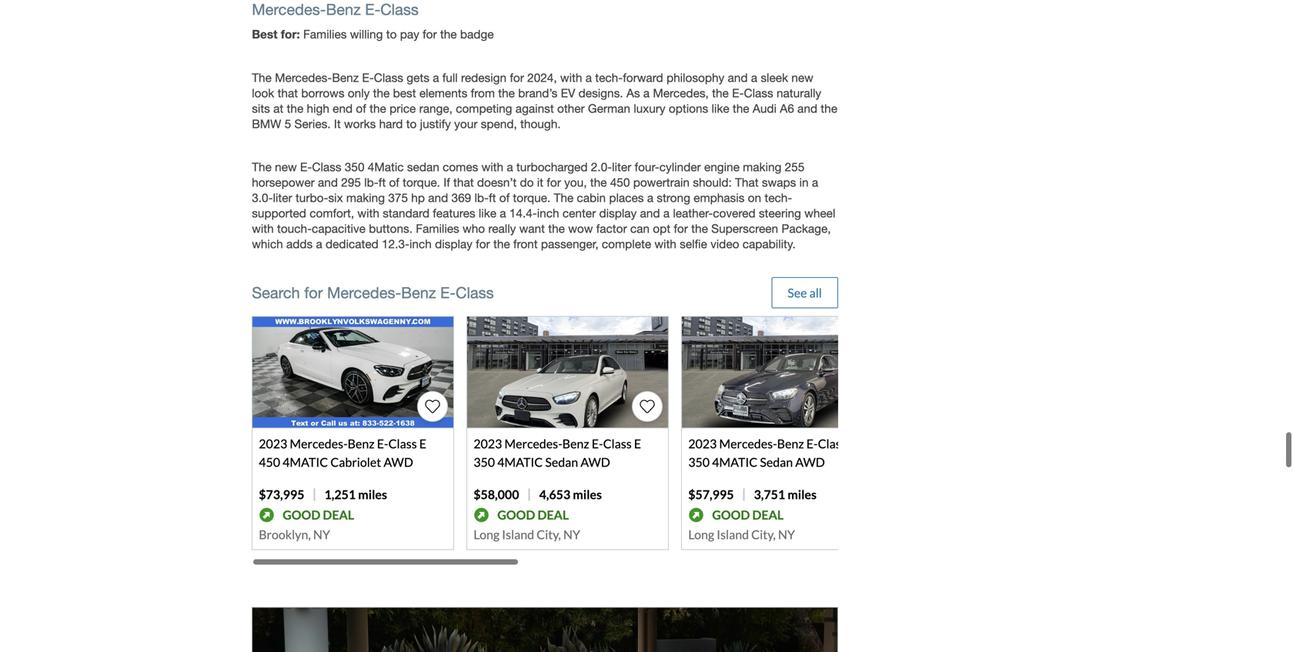 Task type: describe. For each thing, give the bounding box(es) containing it.
you,
[[565, 176, 587, 190]]

450 inside 2023 mercedes-benz e-class e 450 4matic cabriolet awd
[[259, 455, 280, 470]]

and down naturally
[[798, 102, 818, 115]]

wow
[[568, 222, 593, 236]]

cabriolet
[[331, 455, 381, 470]]

turbocharged
[[517, 160, 588, 174]]

elements
[[420, 86, 468, 100]]

families inside "best for: families willing to pay for the badge"
[[303, 27, 347, 41]]

the right from
[[498, 86, 515, 100]]

the down 2.0-
[[590, 176, 607, 190]]

mercedes- inside 2023 mercedes-benz e-class e 450 4matic cabriolet awd
[[290, 436, 348, 451]]

369
[[452, 191, 471, 205]]

2023 for $57,995
[[689, 436, 717, 451]]

of inside 'the mercedes-benz e-class gets a full redesign for 2024, with a tech-forward philosophy and a sleek new look that borrows only the best elements from the brand's ev designs. as a mercedes, the e-class naturally sits at the high end of the price range, competing against other german luxury options like the audi a6 and the bmw 5 series. it works hard to justify your spend, though.'
[[356, 102, 366, 115]]

capacitive
[[312, 222, 366, 236]]

255
[[785, 160, 805, 174]]

best
[[393, 86, 416, 100]]

capability.
[[743, 237, 796, 251]]

awd for 3,751 miles
[[796, 455, 825, 470]]

sedan
[[407, 160, 440, 174]]

long island city, ny for $58,000
[[474, 527, 581, 542]]

video
[[711, 237, 740, 251]]

miles for 1,251 miles
[[358, 487, 387, 502]]

end
[[333, 102, 353, 115]]

against
[[516, 102, 554, 115]]

a left sleek
[[751, 71, 758, 85]]

the up passenger,
[[548, 222, 565, 236]]

can
[[631, 222, 650, 236]]

good for $73,995
[[283, 507, 321, 522]]

designs.
[[579, 86, 623, 100]]

$57,995
[[689, 487, 734, 502]]

island for $57,995
[[717, 527, 749, 542]]

mercedes,
[[653, 86, 709, 100]]

2 vertical spatial the
[[554, 191, 574, 205]]

all
[[810, 285, 822, 300]]

the for the mercedes-benz e-class gets a full redesign for 2024, with a tech-forward philosophy and a sleek new look that borrows only the best elements from the brand's ev designs. as a mercedes, the e-class naturally sits at the high end of the price range, competing against other german luxury options like the audi a6 and the bmw 5 series. it works hard to justify your spend, though.
[[252, 71, 272, 85]]

on
[[748, 191, 762, 205]]

to inside 'the mercedes-benz e-class gets a full redesign for 2024, with a tech-forward philosophy and a sleek new look that borrows only the best elements from the brand's ev designs. as a mercedes, the e-class naturally sits at the high end of the price range, competing against other german luxury options like the audi a6 and the bmw 5 series. it works hard to justify your spend, though.'
[[406, 117, 417, 131]]

0 vertical spatial lb-
[[364, 176, 379, 190]]

miles for 4,653 miles
[[573, 487, 602, 502]]

the new e-class 350 4matic sedan comes with a turbocharged 2.0-liter four-cylinder engine making 255 horsepower and 295 lb-ft of torque. if that doesn't do it for you, the 450 powertrain should: that swaps in a 3.0-liter turbo-six making 375 hp and 369 lb-ft of torque. the cabin places a strong emphasis on tech- supported comfort, with standard features like a 14.4-inch center display and a leather-covered steering wheel with touch-capacitive buttons. families who really want the wow factor can opt for the superscreen package, which adds a dedicated 12.3-inch display for the front passenger, complete with selfie video capability.
[[252, 160, 836, 251]]

spend,
[[481, 117, 517, 131]]

dedicated
[[326, 237, 379, 251]]

the up selfie
[[692, 222, 708, 236]]

the down naturally
[[821, 102, 838, 115]]

badge
[[460, 27, 494, 41]]

450 inside the new e-class 350 4matic sedan comes with a turbocharged 2.0-liter four-cylinder engine making 255 horsepower and 295 lb-ft of torque. if that doesn't do it for you, the 450 powertrain should: that swaps in a 3.0-liter turbo-six making 375 hp and 369 lb-ft of torque. the cabin places a strong emphasis on tech- supported comfort, with standard features like a 14.4-inch center display and a leather-covered steering wheel with touch-capacitive buttons. families who really want the wow factor can opt for the superscreen package, which adds a dedicated 12.3-inch display for the front passenger, complete with selfie video capability.
[[610, 176, 630, 190]]

good for $57,995
[[712, 507, 750, 522]]

a right as
[[644, 86, 650, 100]]

do
[[520, 176, 534, 190]]

14.4-
[[510, 207, 537, 220]]

for down the "who"
[[476, 237, 490, 251]]

class inside the new e-class 350 4matic sedan comes with a turbocharged 2.0-liter four-cylinder engine making 255 horsepower and 295 lb-ft of torque. if that doesn't do it for you, the 450 powertrain should: that swaps in a 3.0-liter turbo-six making 375 hp and 369 lb-ft of torque. the cabin places a strong emphasis on tech- supported comfort, with standard features like a 14.4-inch center display and a leather-covered steering wheel with touch-capacitive buttons. families who really want the wow factor can opt for the superscreen package, which adds a dedicated 12.3-inch display for the front passenger, complete with selfie video capability.
[[312, 160, 342, 174]]

german
[[588, 102, 631, 115]]

range,
[[419, 102, 453, 115]]

1 vertical spatial lb-
[[475, 191, 489, 205]]

for right search
[[304, 284, 323, 302]]

ny for $57,995
[[778, 527, 795, 542]]

mercedes- up for:
[[252, 1, 326, 19]]

see all
[[788, 285, 822, 300]]

naturally
[[777, 86, 822, 100]]

2 vertical spatial of
[[500, 191, 510, 205]]

2023 mercedes-benz e-class e 350 4matic sedan awd image for 3,751
[[682, 317, 883, 428]]

4matic for $73,995
[[283, 455, 328, 470]]

for right 'it'
[[547, 176, 561, 190]]

1 vertical spatial of
[[389, 176, 400, 190]]

the mercedes-benz e-class gets a full redesign for 2024, with a tech-forward philosophy and a sleek new look that borrows only the best elements from the brand's ev designs. as a mercedes, the e-class naturally sits at the high end of the price range, competing against other german luxury options like the audi a6 and the bmw 5 series. it works hard to justify your spend, though.
[[252, 71, 838, 131]]

2.0-
[[591, 160, 612, 174]]

to inside "best for: families willing to pay for the badge"
[[386, 27, 397, 41]]

luxury
[[634, 102, 666, 115]]

new inside 'the mercedes-benz e-class gets a full redesign for 2024, with a tech-forward philosophy and a sleek new look that borrows only the best elements from the brand's ev designs. as a mercedes, the e-class naturally sits at the high end of the price range, competing against other german luxury options like the audi a6 and the bmw 5 series. it works hard to justify your spend, though.'
[[792, 71, 814, 85]]

at
[[273, 102, 284, 115]]

with down opt
[[655, 237, 677, 251]]

5
[[285, 117, 291, 131]]

3,751
[[754, 487, 786, 502]]

long island city, ny for $57,995
[[689, 527, 795, 542]]

350 for $58,000
[[474, 455, 495, 470]]

who
[[463, 222, 485, 236]]

emphasis
[[694, 191, 745, 205]]

sleek
[[761, 71, 789, 85]]

for:
[[281, 27, 300, 41]]

tech- inside the new e-class 350 4matic sedan comes with a turbocharged 2.0-liter four-cylinder engine making 255 horsepower and 295 lb-ft of torque. if that doesn't do it for you, the 450 powertrain should: that swaps in a 3.0-liter turbo-six making 375 hp and 369 lb-ft of torque. the cabin places a strong emphasis on tech- supported comfort, with standard features like a 14.4-inch center display and a leather-covered steering wheel with touch-capacitive buttons. families who really want the wow factor can opt for the superscreen package, which adds a dedicated 12.3-inch display for the front passenger, complete with selfie video capability.
[[765, 191, 793, 205]]

though.
[[521, 117, 561, 131]]

doesn't
[[477, 176, 517, 190]]

2024 nissan altima image
[[252, 607, 839, 652]]

benz down 12.3-
[[401, 284, 436, 302]]

the right only
[[373, 86, 390, 100]]

series.
[[295, 117, 331, 131]]

a right in
[[812, 176, 819, 190]]

mercedes- up 3,751
[[720, 436, 777, 451]]

mercedes- up 4,653
[[505, 436, 563, 451]]

and up can
[[640, 207, 660, 220]]

deal for 1,251 miles
[[323, 507, 354, 522]]

places
[[609, 191, 644, 205]]

adds
[[286, 237, 313, 251]]

4,653
[[539, 487, 571, 502]]

features
[[433, 207, 476, 220]]

brooklyn,
[[259, 527, 311, 542]]

touch-
[[277, 222, 312, 236]]

for right opt
[[674, 222, 688, 236]]

it
[[537, 176, 544, 190]]

0 horizontal spatial ft
[[379, 176, 386, 190]]

375
[[388, 191, 408, 205]]

horsepower
[[252, 176, 315, 190]]

good deal for 4,653
[[498, 507, 569, 522]]

complete
[[602, 237, 652, 251]]

four-
[[635, 160, 660, 174]]

deal for 3,751 miles
[[753, 507, 784, 522]]

1 vertical spatial liter
[[273, 191, 292, 205]]

supported
[[252, 207, 306, 220]]

sedan for 4,653
[[545, 455, 578, 470]]

awd for 4,653 miles
[[581, 455, 611, 470]]

and left sleek
[[728, 71, 748, 85]]

the right at
[[287, 102, 304, 115]]

awd for 1,251 miles
[[384, 455, 413, 470]]

a up opt
[[664, 207, 670, 220]]

works
[[344, 117, 376, 131]]

benz inside 2023 mercedes-benz e-class e 450 4matic cabriolet awd
[[348, 436, 375, 451]]

high
[[307, 102, 330, 115]]

class inside 2023 mercedes-benz e-class e 450 4matic cabriolet awd
[[389, 436, 417, 451]]

price
[[390, 102, 416, 115]]

buttons.
[[369, 222, 413, 236]]

superscreen
[[712, 222, 779, 236]]

long for $57,995
[[689, 527, 715, 542]]

redesign
[[461, 71, 507, 85]]

package,
[[782, 222, 831, 236]]

search for mercedes-benz e-class
[[252, 284, 494, 302]]

if
[[444, 176, 450, 190]]

benz inside 'the mercedes-benz e-class gets a full redesign for 2024, with a tech-forward philosophy and a sleek new look that borrows only the best elements from the brand's ev designs. as a mercedes, the e-class naturally sits at the high end of the price range, competing against other german luxury options like the audi a6 and the bmw 5 series. it works hard to justify your spend, though.'
[[332, 71, 359, 85]]

gets
[[407, 71, 430, 85]]

2023 for $58,000
[[474, 436, 502, 451]]

mercedes-benz e-class
[[252, 1, 419, 19]]

with inside 'the mercedes-benz e-class gets a full redesign for 2024, with a tech-forward philosophy and a sleek new look that borrows only the best elements from the brand's ev designs. as a mercedes, the e-class naturally sits at the high end of the price range, competing against other german luxury options like the audi a6 and the bmw 5 series. it works hard to justify your spend, though.'
[[561, 71, 583, 85]]

2024,
[[528, 71, 557, 85]]

center
[[563, 207, 596, 220]]

e for 4,653 miles
[[634, 436, 641, 451]]

benz up "3,751 miles"
[[777, 436, 804, 451]]

powertrain
[[634, 176, 690, 190]]

borrows
[[301, 86, 345, 100]]

best for: families willing to pay for the badge
[[252, 27, 494, 41]]



Task type: vqa. For each thing, say whether or not it's contained in the screenshot.
the for within the best for: families willing to pay for the badge
yes



Task type: locate. For each thing, give the bounding box(es) containing it.
1 horizontal spatial island
[[717, 527, 749, 542]]

the down really
[[494, 237, 510, 251]]

0 horizontal spatial like
[[479, 207, 497, 220]]

deal for 4,653 miles
[[538, 507, 569, 522]]

0 vertical spatial to
[[386, 27, 397, 41]]

long island city, ny down 3,751
[[689, 527, 795, 542]]

3,751 miles
[[754, 487, 817, 502]]

2 horizontal spatial good deal
[[712, 507, 784, 522]]

sedan
[[545, 455, 578, 470], [760, 455, 793, 470]]

1 horizontal spatial good deal
[[498, 507, 569, 522]]

ny
[[313, 527, 330, 542], [564, 527, 581, 542], [778, 527, 795, 542]]

2 horizontal spatial awd
[[796, 455, 825, 470]]

long down the $58,000
[[474, 527, 500, 542]]

2 city, from the left
[[752, 527, 776, 542]]

0 vertical spatial new
[[792, 71, 814, 85]]

your
[[454, 117, 478, 131]]

2023 mercedes-benz e-class e 350 4matic sedan awd for 4,653
[[474, 436, 641, 470]]

1,251 miles
[[325, 487, 387, 502]]

0 vertical spatial ft
[[379, 176, 386, 190]]

1 deal from the left
[[323, 507, 354, 522]]

the down philosophy on the top of the page
[[712, 86, 729, 100]]

long island city, ny down 4,653
[[474, 527, 581, 542]]

the left audi
[[733, 102, 750, 115]]

1 vertical spatial tech-
[[765, 191, 793, 205]]

a down "powertrain" on the top
[[647, 191, 654, 205]]

sedan for 3,751
[[760, 455, 793, 470]]

0 horizontal spatial island
[[502, 527, 534, 542]]

1 long island city, ny from the left
[[474, 527, 581, 542]]

forward
[[623, 71, 664, 85]]

1 horizontal spatial families
[[416, 222, 460, 236]]

1 good deal from the left
[[283, 507, 354, 522]]

which
[[252, 237, 283, 251]]

0 vertical spatial making
[[743, 160, 782, 174]]

4matic up $73,995
[[283, 455, 328, 470]]

1 2023 mercedes-benz e-class e 350 4matic sedan awd image from the left
[[468, 317, 669, 428]]

island down the $58,000
[[502, 527, 534, 542]]

with up buttons.
[[358, 207, 380, 220]]

willing
[[350, 27, 383, 41]]

1 awd from the left
[[384, 455, 413, 470]]

1 horizontal spatial making
[[743, 160, 782, 174]]

city, for 3,751
[[752, 527, 776, 542]]

like up the "who"
[[479, 207, 497, 220]]

1 city, from the left
[[537, 527, 561, 542]]

display up the factor
[[599, 207, 637, 220]]

1 vertical spatial new
[[275, 160, 297, 174]]

the
[[252, 71, 272, 85], [252, 160, 272, 174], [554, 191, 574, 205]]

ft down 4matic
[[379, 176, 386, 190]]

mercedes- inside 'the mercedes-benz e-class gets a full redesign for 2024, with a tech-forward philosophy and a sleek new look that borrows only the best elements from the brand's ev designs. as a mercedes, the e-class naturally sits at the high end of the price range, competing against other german luxury options like the audi a6 and the bmw 5 series. it works hard to justify your spend, though.'
[[275, 71, 332, 85]]

turbo-
[[296, 191, 328, 205]]

450 up $73,995
[[259, 455, 280, 470]]

deal down 1,251
[[323, 507, 354, 522]]

want
[[519, 222, 545, 236]]

display down the "who"
[[435, 237, 473, 251]]

4matic inside 2023 mercedes-benz e-class e 450 4matic cabriolet awd
[[283, 455, 328, 470]]

0 vertical spatial of
[[356, 102, 366, 115]]

12.3-
[[382, 237, 410, 251]]

miles right 3,751
[[788, 487, 817, 502]]

3 2023 from the left
[[689, 436, 717, 451]]

4,653 miles
[[539, 487, 602, 502]]

engine
[[705, 160, 740, 174]]

new inside the new e-class 350 4matic sedan comes with a turbocharged 2.0-liter four-cylinder engine making 255 horsepower and 295 lb-ft of torque. if that doesn't do it for you, the 450 powertrain should: that swaps in a 3.0-liter turbo-six making 375 hp and 369 lb-ft of torque. the cabin places a strong emphasis on tech- supported comfort, with standard features like a 14.4-inch center display and a leather-covered steering wheel with touch-capacitive buttons. families who really want the wow factor can opt for the superscreen package, which adds a dedicated 12.3-inch display for the front passenger, complete with selfie video capability.
[[275, 160, 297, 174]]

$73,995
[[259, 487, 305, 502]]

new up horsepower
[[275, 160, 297, 174]]

awd up "3,751 miles"
[[796, 455, 825, 470]]

350 up the $58,000
[[474, 455, 495, 470]]

1 2023 from the left
[[259, 436, 287, 451]]

ny down 4,653 miles
[[564, 527, 581, 542]]

e for 3,751 miles
[[849, 436, 856, 451]]

good deal down 3,751
[[712, 507, 784, 522]]

2 long island city, ny from the left
[[689, 527, 795, 542]]

with
[[561, 71, 583, 85], [482, 160, 504, 174], [358, 207, 380, 220], [252, 222, 274, 236], [655, 237, 677, 251]]

2 horizontal spatial 4matic
[[712, 455, 758, 470]]

good down $57,995
[[712, 507, 750, 522]]

4matic up $57,995
[[712, 455, 758, 470]]

0 horizontal spatial tech-
[[595, 71, 623, 85]]

good down the $58,000
[[498, 507, 535, 522]]

1 sedan from the left
[[545, 455, 578, 470]]

e
[[419, 436, 427, 451], [634, 436, 641, 451], [849, 436, 856, 451]]

1 horizontal spatial lb-
[[475, 191, 489, 205]]

long for $58,000
[[474, 527, 500, 542]]

miles right 4,653
[[573, 487, 602, 502]]

standard
[[383, 207, 430, 220]]

2 good from the left
[[498, 507, 535, 522]]

sedan up 3,751
[[760, 455, 793, 470]]

3.0-
[[252, 191, 273, 205]]

2023 mercedes-benz e-class e 350 4matic sedan awd for 3,751
[[689, 436, 856, 470]]

0 horizontal spatial 4matic
[[283, 455, 328, 470]]

0 horizontal spatial of
[[356, 102, 366, 115]]

2023 mercedes-benz e-class e 350 4matic sedan awd up 3,751
[[689, 436, 856, 470]]

a6
[[780, 102, 795, 115]]

2 horizontal spatial deal
[[753, 507, 784, 522]]

the inside "best for: families willing to pay for the badge"
[[440, 27, 457, 41]]

1 vertical spatial 450
[[259, 455, 280, 470]]

1 horizontal spatial like
[[712, 102, 730, 115]]

2 sedan from the left
[[760, 455, 793, 470]]

0 horizontal spatial 2023
[[259, 436, 287, 451]]

1 island from the left
[[502, 527, 534, 542]]

1,251
[[325, 487, 356, 502]]

1 horizontal spatial e
[[634, 436, 641, 451]]

0 horizontal spatial city,
[[537, 527, 561, 542]]

2023 mercedes-benz e-class e 350 4matic sedan awd image
[[468, 317, 669, 428], [682, 317, 883, 428]]

0 horizontal spatial making
[[346, 191, 385, 205]]

like inside 'the mercedes-benz e-class gets a full redesign for 2024, with a tech-forward philosophy and a sleek new look that borrows only the best elements from the brand's ev designs. as a mercedes, the e-class naturally sits at the high end of the price range, competing against other german luxury options like the audi a6 and the bmw 5 series. it works hard to justify your spend, though.'
[[712, 102, 730, 115]]

1 horizontal spatial awd
[[581, 455, 611, 470]]

0 horizontal spatial awd
[[384, 455, 413, 470]]

e for 1,251 miles
[[419, 436, 427, 451]]

0 horizontal spatial 2023 mercedes-benz e-class e 350 4matic sedan awd
[[474, 436, 641, 470]]

factor
[[597, 222, 627, 236]]

0 vertical spatial the
[[252, 71, 272, 85]]

4matic
[[283, 455, 328, 470], [498, 455, 543, 470], [712, 455, 758, 470]]

leather-
[[673, 207, 713, 220]]

as
[[627, 86, 640, 100]]

1 horizontal spatial good
[[498, 507, 535, 522]]

of down doesn't
[[500, 191, 510, 205]]

good up "brooklyn, ny" at the bottom left of the page
[[283, 507, 321, 522]]

a up doesn't
[[507, 160, 513, 174]]

1 ny from the left
[[313, 527, 330, 542]]

1 horizontal spatial that
[[454, 176, 474, 190]]

other
[[558, 102, 585, 115]]

1 horizontal spatial deal
[[538, 507, 569, 522]]

families
[[303, 27, 347, 41], [416, 222, 460, 236]]

1 vertical spatial the
[[252, 160, 272, 174]]

1 vertical spatial display
[[435, 237, 473, 251]]

0 vertical spatial torque.
[[403, 176, 440, 190]]

benz
[[326, 1, 361, 19], [332, 71, 359, 85], [401, 284, 436, 302], [348, 436, 375, 451], [563, 436, 590, 451], [777, 436, 804, 451]]

0 horizontal spatial good deal
[[283, 507, 354, 522]]

that
[[278, 86, 298, 100], [454, 176, 474, 190]]

awd up 4,653 miles
[[581, 455, 611, 470]]

that up 369
[[454, 176, 474, 190]]

good deal for 1,251
[[283, 507, 354, 522]]

1 horizontal spatial miles
[[573, 487, 602, 502]]

2 deal from the left
[[538, 507, 569, 522]]

it
[[334, 117, 341, 131]]

the inside 'the mercedes-benz e-class gets a full redesign for 2024, with a tech-forward philosophy and a sleek new look that borrows only the best elements from the brand's ev designs. as a mercedes, the e-class naturally sits at the high end of the price range, competing against other german luxury options like the audi a6 and the bmw 5 series. it works hard to justify your spend, though.'
[[252, 71, 272, 85]]

hp
[[411, 191, 425, 205]]

0 horizontal spatial good
[[283, 507, 321, 522]]

1 horizontal spatial to
[[406, 117, 417, 131]]

tech- down swaps
[[765, 191, 793, 205]]

a right adds
[[316, 237, 322, 251]]

ev
[[561, 86, 576, 100]]

0 horizontal spatial sedan
[[545, 455, 578, 470]]

3 good from the left
[[712, 507, 750, 522]]

1 horizontal spatial torque.
[[513, 191, 551, 205]]

ny for $58,000
[[564, 527, 581, 542]]

0 horizontal spatial that
[[278, 86, 298, 100]]

e- inside the new e-class 350 4matic sedan comes with a turbocharged 2.0-liter four-cylinder engine making 255 horsepower and 295 lb-ft of torque. if that doesn't do it for you, the 450 powertrain should: that swaps in a 3.0-liter turbo-six making 375 hp and 369 lb-ft of torque. the cabin places a strong emphasis on tech- supported comfort, with standard features like a 14.4-inch center display and a leather-covered steering wheel with touch-capacitive buttons. families who really want the wow factor can opt for the superscreen package, which adds a dedicated 12.3-inch display for the front passenger, complete with selfie video capability.
[[300, 160, 312, 174]]

only
[[348, 86, 370, 100]]

1 long from the left
[[474, 527, 500, 542]]

2023 inside 2023 mercedes-benz e-class e 450 4matic cabriolet awd
[[259, 436, 287, 451]]

the down "you,"
[[554, 191, 574, 205]]

long down $57,995
[[689, 527, 715, 542]]

island
[[502, 527, 534, 542], [717, 527, 749, 542]]

1 horizontal spatial of
[[389, 176, 400, 190]]

justify
[[420, 117, 451, 131]]

2 horizontal spatial ny
[[778, 527, 795, 542]]

0 horizontal spatial torque.
[[403, 176, 440, 190]]

2 horizontal spatial 2023
[[689, 436, 717, 451]]

awd right cabriolet
[[384, 455, 413, 470]]

for inside 'the mercedes-benz e-class gets a full redesign for 2024, with a tech-forward philosophy and a sleek new look that borrows only the best elements from the brand's ev designs. as a mercedes, the e-class naturally sits at the high end of the price range, competing against other german luxury options like the audi a6 and the bmw 5 series. it works hard to justify your spend, though.'
[[510, 71, 524, 85]]

0 horizontal spatial 2023 mercedes-benz e-class e 350 4matic sedan awd image
[[468, 317, 669, 428]]

3 miles from the left
[[788, 487, 817, 502]]

295
[[341, 176, 361, 190]]

long island city, ny
[[474, 527, 581, 542], [689, 527, 795, 542]]

1 vertical spatial making
[[346, 191, 385, 205]]

2 horizontal spatial e
[[849, 436, 856, 451]]

and up six
[[318, 176, 338, 190]]

see all link
[[772, 277, 839, 309]]

inch
[[537, 207, 560, 220], [410, 237, 432, 251]]

3 deal from the left
[[753, 507, 784, 522]]

that inside the new e-class 350 4matic sedan comes with a turbocharged 2.0-liter four-cylinder engine making 255 horsepower and 295 lb-ft of torque. if that doesn't do it for you, the 450 powertrain should: that swaps in a 3.0-liter turbo-six making 375 hp and 369 lb-ft of torque. the cabin places a strong emphasis on tech- supported comfort, with standard features like a 14.4-inch center display and a leather-covered steering wheel with touch-capacitive buttons. families who really want the wow factor can opt for the superscreen package, which adds a dedicated 12.3-inch display for the front passenger, complete with selfie video capability.
[[454, 176, 474, 190]]

3 good deal from the left
[[712, 507, 784, 522]]

selfie
[[680, 237, 708, 251]]

2 horizontal spatial miles
[[788, 487, 817, 502]]

0 vertical spatial inch
[[537, 207, 560, 220]]

0 horizontal spatial long island city, ny
[[474, 527, 581, 542]]

full
[[443, 71, 458, 85]]

1 vertical spatial that
[[454, 176, 474, 190]]

1 horizontal spatial long island city, ny
[[689, 527, 795, 542]]

0 horizontal spatial lb-
[[364, 176, 379, 190]]

1 horizontal spatial 4matic
[[498, 455, 543, 470]]

tech-
[[595, 71, 623, 85], [765, 191, 793, 205]]

to down price
[[406, 117, 417, 131]]

0 horizontal spatial 450
[[259, 455, 280, 470]]

long
[[474, 527, 500, 542], [689, 527, 715, 542]]

city, for 4,653
[[537, 527, 561, 542]]

benz up willing at left
[[326, 1, 361, 19]]

of up 375
[[389, 176, 400, 190]]

tech- inside 'the mercedes-benz e-class gets a full redesign for 2024, with a tech-forward philosophy and a sleek new look that borrows only the best elements from the brand's ev designs. as a mercedes, the e-class naturally sits at the high end of the price range, competing against other german luxury options like the audi a6 and the bmw 5 series. it works hard to justify your spend, though.'
[[595, 71, 623, 85]]

2 4matic from the left
[[498, 455, 543, 470]]

$58,000
[[474, 487, 519, 502]]

0 vertical spatial that
[[278, 86, 298, 100]]

display
[[599, 207, 637, 220], [435, 237, 473, 251]]

mercedes- up borrows
[[275, 71, 332, 85]]

0 horizontal spatial e
[[419, 436, 427, 451]]

3 e from the left
[[849, 436, 856, 451]]

350 up $57,995
[[689, 455, 710, 470]]

with up doesn't
[[482, 160, 504, 174]]

for left '2024,'
[[510, 71, 524, 85]]

benz up only
[[332, 71, 359, 85]]

1 e from the left
[[419, 436, 427, 451]]

2023 mercedes-benz e-class e 350 4matic sedan awd image for 4,653
[[468, 317, 669, 428]]

making up the that
[[743, 160, 782, 174]]

ny down "3,751 miles"
[[778, 527, 795, 542]]

comfort,
[[310, 207, 354, 220]]

for right pay
[[423, 27, 437, 41]]

2 horizontal spatial good
[[712, 507, 750, 522]]

like right "options"
[[712, 102, 730, 115]]

1 horizontal spatial city,
[[752, 527, 776, 542]]

1 horizontal spatial inch
[[537, 207, 560, 220]]

tech- up designs.
[[595, 71, 623, 85]]

torque. down 'sedan'
[[403, 176, 440, 190]]

450
[[610, 176, 630, 190], [259, 455, 280, 470]]

350 up 295
[[345, 160, 365, 174]]

in
[[800, 176, 809, 190]]

comes
[[443, 160, 478, 174]]

sits
[[252, 102, 270, 115]]

liter left four-
[[612, 160, 632, 174]]

a up designs.
[[586, 71, 592, 85]]

front
[[514, 237, 538, 251]]

brooklyn, ny
[[259, 527, 330, 542]]

should:
[[693, 176, 732, 190]]

0 horizontal spatial inch
[[410, 237, 432, 251]]

1 horizontal spatial display
[[599, 207, 637, 220]]

1 vertical spatial like
[[479, 207, 497, 220]]

0 horizontal spatial display
[[435, 237, 473, 251]]

0 vertical spatial families
[[303, 27, 347, 41]]

e inside 2023 mercedes-benz e-class e 450 4matic cabriolet awd
[[419, 436, 427, 451]]

the left badge
[[440, 27, 457, 41]]

good
[[283, 507, 321, 522], [498, 507, 535, 522], [712, 507, 750, 522]]

cylinder
[[660, 160, 701, 174]]

deal down 4,653
[[538, 507, 569, 522]]

with up which
[[252, 222, 274, 236]]

deal down 3,751
[[753, 507, 784, 522]]

1 horizontal spatial 2023 mercedes-benz e-class e 350 4matic sedan awd
[[689, 436, 856, 470]]

like
[[712, 102, 730, 115], [479, 207, 497, 220]]

families down mercedes-benz e-class
[[303, 27, 347, 41]]

of
[[356, 102, 366, 115], [389, 176, 400, 190], [500, 191, 510, 205]]

like inside the new e-class 350 4matic sedan comes with a turbocharged 2.0-liter four-cylinder engine making 255 horsepower and 295 lb-ft of torque. if that doesn't do it for you, the 450 powertrain should: that swaps in a 3.0-liter turbo-six making 375 hp and 369 lb-ft of torque. the cabin places a strong emphasis on tech- supported comfort, with standard features like a 14.4-inch center display and a leather-covered steering wheel with touch-capacitive buttons. families who really want the wow factor can opt for the superscreen package, which adds a dedicated 12.3-inch display for the front passenger, complete with selfie video capability.
[[479, 207, 497, 220]]

six
[[328, 191, 343, 205]]

0 horizontal spatial ny
[[313, 527, 330, 542]]

2 ny from the left
[[564, 527, 581, 542]]

1 horizontal spatial 2023 mercedes-benz e-class e 350 4matic sedan awd image
[[682, 317, 883, 428]]

2 good deal from the left
[[498, 507, 569, 522]]

0 vertical spatial liter
[[612, 160, 632, 174]]

2023 for $73,995
[[259, 436, 287, 451]]

and down if
[[428, 191, 448, 205]]

1 vertical spatial torque.
[[513, 191, 551, 205]]

miles for 3,751 miles
[[788, 487, 817, 502]]

that inside 'the mercedes-benz e-class gets a full redesign for 2024, with a tech-forward philosophy and a sleek new look that borrows only the best elements from the brand's ev designs. as a mercedes, the e-class naturally sits at the high end of the price range, competing against other german luxury options like the audi a6 and the bmw 5 series. it works hard to justify your spend, though.'
[[278, 86, 298, 100]]

0 horizontal spatial to
[[386, 27, 397, 41]]

0 horizontal spatial new
[[275, 160, 297, 174]]

really
[[489, 222, 516, 236]]

new up naturally
[[792, 71, 814, 85]]

3 4matic from the left
[[712, 455, 758, 470]]

city, down 4,653
[[537, 527, 561, 542]]

hard
[[379, 117, 403, 131]]

look
[[252, 86, 274, 100]]

for
[[423, 27, 437, 41], [510, 71, 524, 85], [547, 176, 561, 190], [674, 222, 688, 236], [476, 237, 490, 251], [304, 284, 323, 302]]

a up really
[[500, 207, 506, 220]]

350 for $57,995
[[689, 455, 710, 470]]

0 vertical spatial tech-
[[595, 71, 623, 85]]

to left pay
[[386, 27, 397, 41]]

a left full
[[433, 71, 439, 85]]

2 island from the left
[[717, 527, 749, 542]]

good deal for 3,751
[[712, 507, 784, 522]]

0 horizontal spatial liter
[[273, 191, 292, 205]]

benz up 4,653 miles
[[563, 436, 590, 451]]

1 vertical spatial ft
[[489, 191, 496, 205]]

1 miles from the left
[[358, 487, 387, 502]]

e-
[[365, 1, 381, 19], [362, 71, 374, 85], [732, 86, 744, 100], [300, 160, 312, 174], [440, 284, 456, 302], [377, 436, 389, 451], [592, 436, 603, 451], [807, 436, 818, 451]]

island for $58,000
[[502, 527, 534, 542]]

2 2023 from the left
[[474, 436, 502, 451]]

with up ev
[[561, 71, 583, 85]]

2023 mercedes-benz e-class e 450 4matic cabriolet awd image
[[253, 317, 454, 428]]

of up works
[[356, 102, 366, 115]]

3 awd from the left
[[796, 455, 825, 470]]

the up horsepower
[[252, 160, 272, 174]]

2023 up $57,995
[[689, 436, 717, 451]]

the up hard
[[370, 102, 386, 115]]

0 horizontal spatial miles
[[358, 487, 387, 502]]

lb- right 295
[[364, 176, 379, 190]]

1 horizontal spatial long
[[689, 527, 715, 542]]

2 2023 mercedes-benz e-class e 350 4matic sedan awd from the left
[[689, 436, 856, 470]]

a
[[433, 71, 439, 85], [586, 71, 592, 85], [751, 71, 758, 85], [644, 86, 650, 100], [507, 160, 513, 174], [812, 176, 819, 190], [647, 191, 654, 205], [500, 207, 506, 220], [664, 207, 670, 220], [316, 237, 322, 251]]

awd inside 2023 mercedes-benz e-class e 450 4matic cabriolet awd
[[384, 455, 413, 470]]

1 4matic from the left
[[283, 455, 328, 470]]

1 vertical spatial inch
[[410, 237, 432, 251]]

0 horizontal spatial long
[[474, 527, 500, 542]]

4matic for $57,995
[[712, 455, 758, 470]]

2023 mercedes-benz e-class e 450 4matic cabriolet awd
[[259, 436, 427, 470]]

3 ny from the left
[[778, 527, 795, 542]]

mercedes- down the dedicated
[[327, 284, 401, 302]]

2 awd from the left
[[581, 455, 611, 470]]

swaps
[[762, 176, 796, 190]]

city,
[[537, 527, 561, 542], [752, 527, 776, 542]]

0 vertical spatial like
[[712, 102, 730, 115]]

miles right 1,251
[[358, 487, 387, 502]]

to
[[386, 27, 397, 41], [406, 117, 417, 131]]

the for the new e-class 350 4matic sedan comes with a turbocharged 2.0-liter four-cylinder engine making 255 horsepower and 295 lb-ft of torque. if that doesn't do it for you, the 450 powertrain should: that swaps in a 3.0-liter turbo-six making 375 hp and 369 lb-ft of torque. the cabin places a strong emphasis on tech- supported comfort, with standard features like a 14.4-inch center display and a leather-covered steering wheel with touch-capacitive buttons. families who really want the wow factor can opt for the superscreen package, which adds a dedicated 12.3-inch display for the front passenger, complete with selfie video capability.
[[252, 160, 272, 174]]

2 e from the left
[[634, 436, 641, 451]]

good for $58,000
[[498, 507, 535, 522]]

ft down doesn't
[[489, 191, 496, 205]]

families inside the new e-class 350 4matic sedan comes with a turbocharged 2.0-liter four-cylinder engine making 255 horsepower and 295 lb-ft of torque. if that doesn't do it for you, the 450 powertrain should: that swaps in a 3.0-liter turbo-six making 375 hp and 369 lb-ft of torque. the cabin places a strong emphasis on tech- supported comfort, with standard features like a 14.4-inch center display and a leather-covered steering wheel with touch-capacitive buttons. families who really want the wow factor can opt for the superscreen package, which adds a dedicated 12.3-inch display for the front passenger, complete with selfie video capability.
[[416, 222, 460, 236]]

1 horizontal spatial liter
[[612, 160, 632, 174]]

1 vertical spatial to
[[406, 117, 417, 131]]

for inside "best for: families willing to pay for the badge"
[[423, 27, 437, 41]]

2 long from the left
[[689, 527, 715, 542]]

1 good from the left
[[283, 507, 321, 522]]

audi
[[753, 102, 777, 115]]

awd
[[384, 455, 413, 470], [581, 455, 611, 470], [796, 455, 825, 470]]

2 horizontal spatial of
[[500, 191, 510, 205]]

2 2023 mercedes-benz e-class e 350 4matic sedan awd image from the left
[[682, 317, 883, 428]]

sedan up 4,653
[[545, 455, 578, 470]]

4matic up the $58,000
[[498, 455, 543, 470]]

1 horizontal spatial 2023
[[474, 436, 502, 451]]

4matic for $58,000
[[498, 455, 543, 470]]

1 vertical spatial families
[[416, 222, 460, 236]]

e- inside 2023 mercedes-benz e-class e 450 4matic cabriolet awd
[[377, 436, 389, 451]]

2023 mercedes-benz e-class e 350 4matic sedan awd up 4,653
[[474, 436, 641, 470]]

1 horizontal spatial ft
[[489, 191, 496, 205]]

1 2023 mercedes-benz e-class e 350 4matic sedan awd from the left
[[474, 436, 641, 470]]

2023 up the $58,000
[[474, 436, 502, 451]]

1 horizontal spatial sedan
[[760, 455, 793, 470]]

strong
[[657, 191, 691, 205]]

1 horizontal spatial new
[[792, 71, 814, 85]]

class
[[381, 1, 419, 19], [374, 71, 403, 85], [744, 86, 774, 100], [312, 160, 342, 174], [456, 284, 494, 302], [389, 436, 417, 451], [603, 436, 632, 451], [818, 436, 847, 451]]

competing
[[456, 102, 512, 115]]

350 inside the new e-class 350 4matic sedan comes with a turbocharged 2.0-liter four-cylinder engine making 255 horsepower and 295 lb-ft of torque. if that doesn't do it for you, the 450 powertrain should: that swaps in a 3.0-liter turbo-six making 375 hp and 369 lb-ft of torque. the cabin places a strong emphasis on tech- supported comfort, with standard features like a 14.4-inch center display and a leather-covered steering wheel with touch-capacitive buttons. families who really want the wow factor can opt for the superscreen package, which adds a dedicated 12.3-inch display for the front passenger, complete with selfie video capability.
[[345, 160, 365, 174]]

lb- right 369
[[475, 191, 489, 205]]

2 miles from the left
[[573, 487, 602, 502]]

benz up cabriolet
[[348, 436, 375, 451]]

cabin
[[577, 191, 606, 205]]

torque. down do
[[513, 191, 551, 205]]

350
[[345, 160, 365, 174], [474, 455, 495, 470], [689, 455, 710, 470]]

1 horizontal spatial 450
[[610, 176, 630, 190]]



